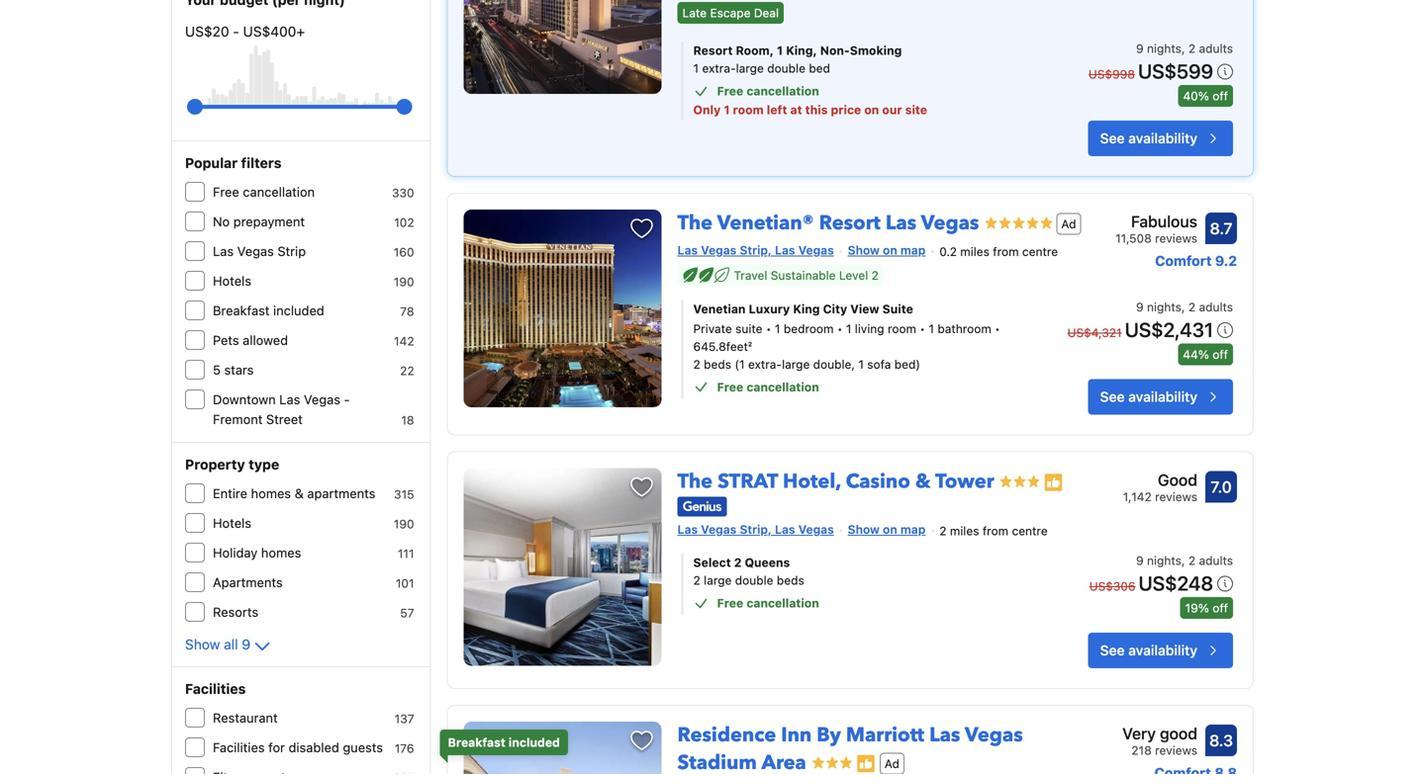 Task type: locate. For each thing, give the bounding box(es) containing it.
1 left sofa
[[858, 358, 864, 371]]

reviews inside very good 218 reviews
[[1155, 744, 1197, 758]]

property type
[[185, 457, 279, 473]]

vegas inside residence inn by marriott las vegas stadium area
[[965, 722, 1023, 750]]

1 up only
[[693, 61, 699, 75]]

see down 'us$306'
[[1100, 643, 1125, 659]]

0 vertical spatial show
[[848, 243, 880, 257]]

see down "us$4,321"
[[1100, 389, 1125, 405]]

1 hotels from the top
[[213, 274, 251, 288]]

show on map up level
[[848, 243, 926, 257]]

8.3
[[1209, 732, 1233, 751]]

scored 8.7 element
[[1205, 213, 1237, 244]]

1 vertical spatial beds
[[777, 574, 804, 588]]

1 vertical spatial see
[[1100, 389, 1125, 405]]

0 horizontal spatial breakfast
[[213, 303, 270, 318]]

suite
[[882, 302, 913, 316]]

3 availability from the top
[[1128, 643, 1197, 659]]

room left 'left' at the right of page
[[733, 103, 764, 117]]

the venetian® resort las vegas link
[[677, 202, 979, 237]]

9 nights , 2 adults up us$248
[[1136, 554, 1233, 568]]

apartments
[[213, 575, 283, 590]]

2 show on map from the top
[[848, 523, 926, 537]]

-
[[233, 23, 239, 40], [344, 392, 350, 407]]

2 strip, from the top
[[740, 523, 772, 537]]

show inside show all 9 dropdown button
[[185, 637, 220, 653]]

homes for holiday
[[261, 546, 301, 561]]

included
[[273, 303, 324, 318], [509, 736, 560, 750]]

map left "0.2"
[[900, 243, 926, 257]]

0 vertical spatial breakfast included
[[213, 303, 324, 318]]

beds inside private suite • 1 bedroom • 1 living room • 1 bathroom • 645.8feet² 2 beds (1 extra-large double, 1 sofa bed)
[[704, 358, 731, 371]]

2 vertical spatial large
[[704, 574, 732, 588]]

1 vertical spatial las vegas strip, las vegas
[[677, 523, 834, 537]]

1 horizontal spatial extra-
[[748, 358, 782, 371]]

1 vertical spatial -
[[344, 392, 350, 407]]

entire
[[213, 486, 247, 501]]

select 2 queens link
[[693, 554, 1028, 572]]

on for las
[[883, 243, 897, 257]]

2 vertical spatial nights
[[1147, 554, 1181, 568]]

off right 40%
[[1212, 89, 1228, 103]]

2 map from the top
[[900, 523, 926, 537]]

1 vertical spatial see availability
[[1100, 389, 1197, 405]]

from for the strat hotel, casino & tower
[[983, 524, 1009, 538]]

44%
[[1183, 348, 1209, 362]]

2 • from the left
[[837, 322, 843, 336]]

escape
[[710, 6, 751, 20]]

0 horizontal spatial included
[[273, 303, 324, 318]]

1 the from the top
[[677, 210, 713, 237]]

645.8feet²
[[693, 340, 752, 354]]

2 , from the top
[[1181, 300, 1185, 314]]

availability down 19%
[[1128, 643, 1197, 659]]

free cancellation for us$599
[[717, 84, 819, 98]]

0 vertical spatial the
[[677, 210, 713, 237]]

facilities down restaurant
[[213, 741, 265, 756]]

strip, up travel
[[740, 243, 772, 257]]

nights for the strat hotel, casino & tower
[[1147, 554, 1181, 568]]

large down bedroom
[[782, 358, 810, 371]]

homes for entire
[[251, 486, 291, 501]]

large down room,
[[736, 61, 764, 75]]

2 off from the top
[[1212, 348, 1228, 362]]

extra- down room,
[[702, 61, 736, 75]]

1 horizontal spatial -
[[344, 392, 350, 407]]

ad left fabulous element
[[1061, 217, 1076, 231]]

beds down '645.8feet²'
[[704, 358, 731, 371]]

0 vertical spatial included
[[273, 303, 324, 318]]

2 large double beds
[[693, 574, 804, 588]]

restaurant
[[213, 711, 278, 726]]

las vegas strip, las vegas for venetian®
[[677, 243, 834, 257]]

176
[[395, 742, 414, 756]]

from right "0.2"
[[993, 245, 1019, 259]]

on up select 2 queens link on the bottom of page
[[883, 523, 897, 537]]

free cancellation up 'left' at the right of page
[[717, 84, 819, 98]]

allowed
[[243, 333, 288, 348]]

- inside downtown las vegas - fremont street
[[344, 392, 350, 407]]

miles down tower
[[950, 524, 979, 538]]

0 vertical spatial map
[[900, 243, 926, 257]]

the left strat at the right of the page
[[677, 468, 713, 496]]

cancellation
[[746, 84, 819, 98], [243, 185, 315, 199], [746, 380, 819, 394], [746, 597, 819, 611]]

adults up us$248
[[1199, 554, 1233, 568]]

9 up us$248
[[1136, 554, 1144, 568]]

0 vertical spatial miles
[[960, 245, 989, 259]]

1 190 from the top
[[394, 275, 414, 289]]

• right "suite"
[[766, 322, 771, 336]]

1 horizontal spatial large
[[736, 61, 764, 75]]

0 horizontal spatial ad
[[884, 758, 899, 771]]

scored 7.0 element
[[1205, 471, 1237, 503]]

from down tower
[[983, 524, 1009, 538]]

las up suite
[[885, 210, 916, 237]]

strat
[[718, 468, 778, 496]]

0 vertical spatial reviews
[[1155, 232, 1197, 245]]

1 horizontal spatial breakfast included
[[448, 736, 560, 750]]

2 vertical spatial reviews
[[1155, 744, 1197, 758]]

las inside downtown las vegas - fremont street
[[279, 392, 300, 407]]

22
[[400, 364, 414, 378]]

3 nights from the top
[[1147, 554, 1181, 568]]

0 vertical spatial from
[[993, 245, 1019, 259]]

1 vertical spatial extra-
[[748, 358, 782, 371]]

2 reviews from the top
[[1155, 490, 1197, 504]]

1 vertical spatial hotels
[[213, 516, 251, 531]]

facilities up restaurant
[[185, 681, 246, 698]]

0 vertical spatial 9 nights , 2 adults
[[1136, 42, 1233, 55]]

double down resort room, 1 king, non-smoking
[[767, 61, 805, 75]]

travel
[[734, 268, 767, 282]]

reviews down good
[[1155, 744, 1197, 758]]

2 inside private suite • 1 bedroom • 1 living room • 1 bathroom • 645.8feet² 2 beds (1 extra-large double, 1 sofa bed)
[[693, 358, 700, 371]]

double down 'select 2 queens' at bottom
[[735, 574, 773, 588]]

0 vertical spatial centre
[[1022, 245, 1058, 259]]

1 vertical spatial double
[[735, 574, 773, 588]]

9 for us$2,431
[[1136, 300, 1144, 314]]

0 vertical spatial see
[[1100, 130, 1125, 146]]

1 vertical spatial large
[[782, 358, 810, 371]]

availability for the venetian® resort las vegas
[[1128, 389, 1197, 405]]

3 • from the left
[[920, 322, 925, 336]]

homes down type
[[251, 486, 291, 501]]

2 vertical spatial on
[[883, 523, 897, 537]]

homes up apartments
[[261, 546, 301, 561]]

see for the strat hotel, casino & tower
[[1100, 643, 1125, 659]]

las down no
[[213, 244, 234, 259]]

0 horizontal spatial -
[[233, 23, 239, 40]]

• up bed)
[[920, 322, 925, 336]]

0 horizontal spatial room
[[733, 103, 764, 117]]

nights
[[1147, 42, 1181, 55], [1147, 300, 1181, 314], [1147, 554, 1181, 568]]

type
[[249, 457, 279, 473]]

1 vertical spatial centre
[[1012, 524, 1048, 538]]

show on map up select 2 queens link on the bottom of page
[[848, 523, 926, 537]]

adults up us$599
[[1199, 42, 1233, 55]]

2 vertical spatial see availability
[[1100, 643, 1197, 659]]

0 horizontal spatial breakfast included
[[213, 303, 324, 318]]

2 see availability link from the top
[[1088, 379, 1233, 415]]

free cancellation down the (1
[[717, 380, 819, 394]]

centre
[[1022, 245, 1058, 259], [1012, 524, 1048, 538]]

cancellation up 'left' at the right of page
[[746, 84, 819, 98]]

1 horizontal spatial beds
[[777, 574, 804, 588]]

0 vertical spatial show on map
[[848, 243, 926, 257]]

strip, up queens
[[740, 523, 772, 537]]

9 nights , 2 adults for the venetian® resort las vegas
[[1136, 300, 1233, 314]]

free down the (1
[[717, 380, 743, 394]]

1 left bathroom
[[929, 322, 934, 336]]

breakfast included
[[213, 303, 324, 318], [448, 736, 560, 750]]

fremont
[[213, 412, 263, 427]]

2 vertical spatial show
[[185, 637, 220, 653]]

315
[[394, 488, 414, 502]]

genius discounts available at this property. image
[[677, 497, 727, 517], [677, 497, 727, 517]]

filters
[[241, 155, 281, 171]]

4 • from the left
[[995, 322, 1000, 336]]

cancellation for us$248
[[746, 597, 819, 611]]

1 reviews from the top
[[1155, 232, 1197, 245]]

1 vertical spatial miles
[[950, 524, 979, 538]]

free for us$599
[[717, 84, 743, 98]]

las up select
[[677, 523, 698, 537]]

101
[[396, 577, 414, 591]]

us$20
[[185, 23, 229, 40]]

travel sustainable level 2
[[734, 268, 879, 282]]

inn
[[781, 722, 812, 750]]

hotels down las vegas strip
[[213, 274, 251, 288]]

see availability down 40%
[[1100, 130, 1197, 146]]

1 horizontal spatial room
[[888, 322, 916, 336]]

resort
[[693, 44, 733, 57], [819, 210, 881, 237]]

see availability down 44%
[[1100, 389, 1197, 405]]

nights up us$248
[[1147, 554, 1181, 568]]

map for las
[[900, 243, 926, 257]]

1 show on map from the top
[[848, 243, 926, 257]]

2 nights from the top
[[1147, 300, 1181, 314]]

free up only
[[717, 84, 743, 98]]

2 vertical spatial adults
[[1199, 554, 1233, 568]]

1 vertical spatial availability
[[1128, 389, 1197, 405]]

1 see availability from the top
[[1100, 130, 1197, 146]]

1 vertical spatial 190
[[394, 518, 414, 531]]

9 up us$2,431
[[1136, 300, 1144, 314]]

1 vertical spatial included
[[509, 736, 560, 750]]

show on map for casino
[[848, 523, 926, 537]]

0 vertical spatial off
[[1212, 89, 1228, 103]]

the left venetian®
[[677, 210, 713, 237]]

1 vertical spatial resort
[[819, 210, 881, 237]]

1 • from the left
[[766, 322, 771, 336]]

1 vertical spatial nights
[[1147, 300, 1181, 314]]

19%
[[1185, 602, 1209, 615]]

0 vertical spatial hotels
[[213, 274, 251, 288]]

40%
[[1183, 89, 1209, 103]]

1 vertical spatial off
[[1212, 348, 1228, 362]]

1 nights from the top
[[1147, 42, 1181, 55]]

1 vertical spatial on
[[883, 243, 897, 257]]

1 down luxury
[[775, 322, 780, 336]]

cancellation down double,
[[746, 380, 819, 394]]

extra- inside private suite • 1 bedroom • 1 living room • 1 bathroom • 645.8feet² 2 beds (1 extra-large double, 1 sofa bed)
[[748, 358, 782, 371]]

availability
[[1128, 130, 1197, 146], [1128, 389, 1197, 405], [1128, 643, 1197, 659]]

adults down "9.2"
[[1199, 300, 1233, 314]]

1 vertical spatial the
[[677, 468, 713, 496]]

1 vertical spatial facilities
[[213, 741, 265, 756]]

•
[[766, 322, 771, 336], [837, 322, 843, 336], [920, 322, 925, 336], [995, 322, 1000, 336]]

1 vertical spatial 9 nights , 2 adults
[[1136, 300, 1233, 314]]

see
[[1100, 130, 1125, 146], [1100, 389, 1125, 405], [1100, 643, 1125, 659]]

1 vertical spatial map
[[900, 523, 926, 537]]

0 vertical spatial see availability link
[[1088, 121, 1233, 156]]

0 horizontal spatial resort
[[693, 44, 733, 57]]

availability down 40%
[[1128, 130, 1197, 146]]

1 , from the top
[[1181, 42, 1185, 55]]

2 vertical spatial 9 nights , 2 adults
[[1136, 554, 1233, 568]]

hotels down entire
[[213, 516, 251, 531]]

las vegas strip, las vegas up travel
[[677, 243, 834, 257]]

show up select 2 queens link on the bottom of page
[[848, 523, 880, 537]]

reviews down 'good'
[[1155, 490, 1197, 504]]

2 vertical spatial availability
[[1128, 643, 1197, 659]]

this
[[805, 103, 828, 117]]

residence
[[677, 722, 776, 750]]

reviews inside good 1,142 reviews
[[1155, 490, 1197, 504]]

3 reviews from the top
[[1155, 744, 1197, 758]]

las up venetian
[[677, 243, 698, 257]]

availability for the strat hotel, casino & tower
[[1128, 643, 1197, 659]]

cancellation up 'prepayment'
[[243, 185, 315, 199]]

see availability for the strat hotel, casino & tower
[[1100, 643, 1197, 659]]

9 nights , 2 adults
[[1136, 42, 1233, 55], [1136, 300, 1233, 314], [1136, 554, 1233, 568]]

strip,
[[740, 243, 772, 257], [740, 523, 772, 537]]

map for casino
[[900, 523, 926, 537]]

see availability
[[1100, 130, 1197, 146], [1100, 389, 1197, 405], [1100, 643, 1197, 659]]

0 vertical spatial see availability
[[1100, 130, 1197, 146]]

2 the from the top
[[677, 468, 713, 496]]

2 vertical spatial ,
[[1181, 554, 1185, 568]]

1 vertical spatial ,
[[1181, 300, 1185, 314]]

free for us$2,431
[[717, 380, 743, 394]]

from
[[993, 245, 1019, 259], [983, 524, 1009, 538]]

fabulous element
[[1115, 210, 1197, 234]]

show all 9
[[185, 637, 250, 653]]

see availability link down 19%
[[1088, 633, 1233, 669]]

reviews for good
[[1155, 490, 1197, 504]]

2 adults from the top
[[1199, 300, 1233, 314]]

2 horizontal spatial large
[[782, 358, 810, 371]]

0 vertical spatial beds
[[704, 358, 731, 371]]

las right 'marriott'
[[929, 722, 960, 750]]

private suite • 1 bedroom • 1 living room • 1 bathroom • 645.8feet² 2 beds (1 extra-large double, 1 sofa bed)
[[693, 322, 1000, 371]]

1 off from the top
[[1212, 89, 1228, 103]]

ad right this property is part of our preferred partner programme. it is committed to providing commendable service and good value. it will pay us a higher commission if you make a booking. icon
[[884, 758, 899, 771]]

0 vertical spatial ,
[[1181, 42, 1185, 55]]

7.0
[[1211, 478, 1232, 497]]

0 vertical spatial adults
[[1199, 42, 1233, 55]]

2 down tower
[[939, 524, 947, 538]]

9 nights , 2 adults up us$2,431
[[1136, 300, 1233, 314]]

3 see availability from the top
[[1100, 643, 1197, 659]]

1 horizontal spatial &
[[915, 468, 931, 496]]

off
[[1212, 89, 1228, 103], [1212, 348, 1228, 362], [1212, 602, 1228, 615]]

1 see from the top
[[1100, 130, 1125, 146]]

1 vertical spatial show on map
[[848, 523, 926, 537]]

0 horizontal spatial &
[[295, 486, 304, 501]]

nights for the venetian® resort las vegas
[[1147, 300, 1181, 314]]

comfort 9.2
[[1155, 253, 1237, 269]]

breakfast right 176
[[448, 736, 506, 750]]

see for the venetian® resort las vegas
[[1100, 389, 1125, 405]]

cancellation for us$599
[[746, 84, 819, 98]]

3 , from the top
[[1181, 554, 1185, 568]]

residence inn by marriott las vegas stadium area link
[[677, 714, 1023, 775]]

free cancellation down 2 large double beds
[[717, 597, 819, 611]]

vegas
[[921, 210, 979, 237], [701, 243, 737, 257], [798, 243, 834, 257], [237, 244, 274, 259], [304, 392, 340, 407], [701, 523, 737, 537], [798, 523, 834, 537], [965, 722, 1023, 750]]

3 adults from the top
[[1199, 554, 1233, 568]]

1 9 nights , 2 adults from the top
[[1136, 42, 1233, 55]]

1 vertical spatial room
[[888, 322, 916, 336]]

2 availability from the top
[[1128, 389, 1197, 405]]

, for the venetian® resort las vegas
[[1181, 300, 1185, 314]]

nights up us$2,431
[[1147, 300, 1181, 314]]

availability down 44%
[[1128, 389, 1197, 405]]

this property is part of our preferred partner programme. it is committed to providing commendable service and good value. it will pay us a higher commission if you make a booking. image
[[856, 755, 876, 774]]

facilities for facilities
[[185, 681, 246, 698]]

190 down 160
[[394, 275, 414, 289]]

vegas inside downtown las vegas - fremont street
[[304, 392, 340, 407]]

see down us$998
[[1100, 130, 1125, 146]]

smoking
[[850, 44, 902, 57]]

show up level
[[848, 243, 880, 257]]

the venetian® resort las vegas
[[677, 210, 979, 237]]

on left "0.2"
[[883, 243, 897, 257]]

1 vertical spatial see availability link
[[1088, 379, 1233, 415]]

show left all
[[185, 637, 220, 653]]

3 see from the top
[[1100, 643, 1125, 659]]

show for casino
[[848, 523, 880, 537]]

1 vertical spatial reviews
[[1155, 490, 1197, 504]]

miles right "0.2"
[[960, 245, 989, 259]]

free cancellation
[[717, 84, 819, 98], [213, 185, 315, 199], [717, 380, 819, 394], [717, 597, 819, 611]]

miles for the venetian® resort las vegas
[[960, 245, 989, 259]]

only
[[693, 103, 721, 117]]

room inside private suite • 1 bedroom • 1 living room • 1 bathroom • 645.8feet² 2 beds (1 extra-large double, 1 sofa bed)
[[888, 322, 916, 336]]

large down select
[[704, 574, 732, 588]]

strip, for strat
[[740, 523, 772, 537]]

cancellation down 2 large double beds
[[746, 597, 819, 611]]

1 vertical spatial homes
[[261, 546, 301, 561]]

1 horizontal spatial breakfast
[[448, 736, 506, 750]]

0 vertical spatial nights
[[1147, 42, 1181, 55]]

resort down "escape"
[[693, 44, 733, 57]]

on
[[864, 103, 879, 117], [883, 243, 897, 257], [883, 523, 897, 537]]

city
[[823, 302, 847, 316]]

fabulous
[[1131, 212, 1197, 231]]

us$599
[[1138, 59, 1213, 83]]

good
[[1160, 725, 1197, 744]]

0 vertical spatial ad
[[1061, 217, 1076, 231]]

centre for the strat hotel, casino & tower
[[1012, 524, 1048, 538]]

las
[[885, 210, 916, 237], [677, 243, 698, 257], [775, 243, 795, 257], [213, 244, 234, 259], [279, 392, 300, 407], [677, 523, 698, 537], [775, 523, 795, 537], [929, 722, 960, 750]]

see availability down 19%
[[1100, 643, 1197, 659]]

adults
[[1199, 42, 1233, 55], [1199, 300, 1233, 314], [1199, 554, 1233, 568]]

off right 19%
[[1212, 602, 1228, 615]]

0 horizontal spatial beds
[[704, 358, 731, 371]]

1 availability from the top
[[1128, 130, 1197, 146]]

0 vertical spatial availability
[[1128, 130, 1197, 146]]

reviews inside fabulous 11,508 reviews
[[1155, 232, 1197, 245]]

• down city
[[837, 322, 843, 336]]

2 vertical spatial off
[[1212, 602, 1228, 615]]

2 see availability from the top
[[1100, 389, 1197, 405]]

miles
[[960, 245, 989, 259], [950, 524, 979, 538]]

2 las vegas strip, las vegas from the top
[[677, 523, 834, 537]]

us$20 - us$400+
[[185, 23, 305, 40]]

reviews
[[1155, 232, 1197, 245], [1155, 490, 1197, 504], [1155, 744, 1197, 758]]

0 vertical spatial facilities
[[185, 681, 246, 698]]

las vegas strip, las vegas up queens
[[677, 523, 834, 537]]

free cancellation for us$2,431
[[717, 380, 819, 394]]

0 vertical spatial las vegas strip, las vegas
[[677, 243, 834, 257]]

this property is part of our preferred partner programme. it is committed to providing commendable service and good value. it will pay us a higher commission if you make a booking. image
[[1044, 473, 1063, 493], [1044, 473, 1063, 493], [856, 755, 876, 774]]

9 nights , 2 adults up us$599
[[1136, 42, 1233, 55]]

190 down 315
[[394, 518, 414, 531]]

& left apartments
[[295, 486, 304, 501]]

the
[[677, 210, 713, 237], [677, 468, 713, 496]]

3 9 nights , 2 adults from the top
[[1136, 554, 1233, 568]]

0 vertical spatial room
[[733, 103, 764, 117]]

3 see availability link from the top
[[1088, 633, 1233, 669]]

group
[[195, 91, 404, 123]]

1 map from the top
[[900, 243, 926, 257]]

0 vertical spatial extra-
[[702, 61, 736, 75]]

nights up us$599
[[1147, 42, 1181, 55]]

bathroom
[[937, 322, 991, 336]]

price
[[831, 103, 861, 117]]

2 vertical spatial see availability link
[[1088, 633, 1233, 669]]

miles for the strat hotel, casino & tower
[[950, 524, 979, 538]]

off for the venetian® resort las vegas
[[1212, 348, 1228, 362]]

las inside residence inn by marriott las vegas stadium area
[[929, 722, 960, 750]]

off right 44%
[[1212, 348, 1228, 362]]

1 las vegas strip, las vegas from the top
[[677, 243, 834, 257]]

venetian
[[693, 302, 746, 316]]

3 off from the top
[[1212, 602, 1228, 615]]

1 vertical spatial show
[[848, 523, 880, 537]]

1,142
[[1123, 490, 1152, 504]]

0 vertical spatial 190
[[394, 275, 414, 289]]

resort up level
[[819, 210, 881, 237]]

1 strip, from the top
[[740, 243, 772, 257]]

room down suite
[[888, 322, 916, 336]]

0 vertical spatial breakfast
[[213, 303, 270, 318]]

9 right all
[[242, 637, 250, 653]]

2 9 nights , 2 adults from the top
[[1136, 300, 1233, 314]]

las up the sustainable
[[775, 243, 795, 257]]

2 see from the top
[[1100, 389, 1125, 405]]

1 vertical spatial adults
[[1199, 300, 1233, 314]]



Task type: vqa. For each thing, say whether or not it's contained in the screenshot.
second the Hotels from the top
yes



Task type: describe. For each thing, give the bounding box(es) containing it.
160
[[394, 245, 414, 259]]

by
[[817, 722, 841, 750]]

9 inside dropdown button
[[242, 637, 250, 653]]

78
[[400, 305, 414, 319]]

us$248
[[1139, 572, 1213, 595]]

off for the strat hotel, casino & tower
[[1212, 602, 1228, 615]]

2 190 from the top
[[394, 518, 414, 531]]

downtown
[[213, 392, 276, 407]]

stadium
[[677, 750, 757, 775]]

double,
[[813, 358, 855, 371]]

2 up us$248
[[1188, 554, 1195, 568]]

entire homes & apartments
[[213, 486, 375, 501]]

us$306
[[1089, 580, 1136, 594]]

pets allowed
[[213, 333, 288, 348]]

5
[[213, 363, 221, 378]]

0 vertical spatial double
[[767, 61, 805, 75]]

late
[[682, 6, 707, 20]]

0 vertical spatial on
[[864, 103, 879, 117]]

free cancellation for us$248
[[717, 597, 819, 611]]

all
[[224, 637, 238, 653]]

late escape deal
[[682, 6, 779, 20]]

holiday homes
[[213, 546, 301, 561]]

, for the strat hotel, casino & tower
[[1181, 554, 1185, 568]]

venetian luxury king city view suite
[[693, 302, 913, 316]]

facilities for facilities for disabled guests
[[213, 741, 265, 756]]

9 for us$248
[[1136, 554, 1144, 568]]

111
[[398, 547, 414, 561]]

show for las
[[848, 243, 880, 257]]

the venetian® resort las vegas image
[[464, 210, 662, 408]]

2 up us$2,431
[[1188, 300, 1195, 314]]

prepayment
[[233, 214, 305, 229]]

select
[[693, 556, 731, 570]]

area
[[761, 750, 806, 775]]

1 horizontal spatial resort
[[819, 210, 881, 237]]

the strat hotel, casino & tower
[[677, 468, 994, 496]]

see availability for the venetian® resort las vegas
[[1100, 389, 1197, 405]]

free cancellation down filters
[[213, 185, 315, 199]]

our
[[882, 103, 902, 117]]

330
[[392, 186, 414, 200]]

for
[[268, 741, 285, 756]]

1 adults from the top
[[1199, 42, 1233, 55]]

0 vertical spatial large
[[736, 61, 764, 75]]

9 for us$599
[[1136, 42, 1144, 55]]

reviews for fabulous
[[1155, 232, 1197, 245]]

tower
[[935, 468, 994, 496]]

very good element
[[1122, 722, 1197, 746]]

view
[[850, 302, 879, 316]]

strip, for venetian®
[[740, 243, 772, 257]]

0 vertical spatial -
[[233, 23, 239, 40]]

adults for the strat hotel, casino & tower
[[1199, 554, 1233, 568]]

casino
[[846, 468, 910, 496]]

show all 9 button
[[185, 635, 274, 659]]

apartments
[[307, 486, 375, 501]]

218
[[1131, 744, 1152, 758]]

show on map for las
[[848, 243, 926, 257]]

2 up us$599
[[1188, 42, 1195, 55]]

see availability link for the venetian® resort las vegas
[[1088, 379, 1233, 415]]

suite
[[735, 322, 762, 336]]

& inside the strat hotel, casino & tower link
[[915, 468, 931, 496]]

good element
[[1123, 468, 1197, 492]]

1 horizontal spatial included
[[509, 736, 560, 750]]

137
[[394, 713, 414, 726]]

centre for the venetian® resort las vegas
[[1022, 245, 1058, 259]]

1 vertical spatial breakfast included
[[448, 736, 560, 750]]

very
[[1122, 725, 1156, 744]]

102
[[394, 216, 414, 230]]

very good 218 reviews
[[1122, 725, 1197, 758]]

no
[[213, 214, 230, 229]]

44% off
[[1183, 348, 1228, 362]]

2 up 2 large double beds
[[734, 556, 742, 570]]

select 2 queens
[[693, 556, 790, 570]]

1 extra-large double bed
[[693, 61, 830, 75]]

1 see availability link from the top
[[1088, 121, 1233, 156]]

popular
[[185, 155, 238, 171]]

holiday
[[213, 546, 258, 561]]

the strat hotel, casino & tower image
[[464, 468, 662, 666]]

stars
[[224, 363, 254, 378]]

0.2
[[939, 245, 957, 259]]

1 horizontal spatial ad
[[1061, 217, 1076, 231]]

the strat hotel, casino & tower link
[[677, 460, 994, 496]]

0 horizontal spatial extra-
[[702, 61, 736, 75]]

19% off
[[1185, 602, 1228, 615]]

las vegas strip
[[213, 244, 306, 259]]

resort room, 1 king, non-smoking
[[693, 44, 902, 57]]

king
[[793, 302, 820, 316]]

only 1 room left at this price on our site
[[693, 103, 927, 117]]

las vegas strip, las vegas for strat
[[677, 523, 834, 537]]

bed)
[[894, 358, 920, 371]]

las up queens
[[775, 523, 795, 537]]

street
[[266, 412, 303, 427]]

resorts
[[213, 605, 258, 620]]

8.7
[[1210, 219, 1232, 238]]

0.2 miles from centre
[[939, 245, 1058, 259]]

57
[[400, 607, 414, 620]]

1 right only
[[724, 103, 730, 117]]

free down popular filters
[[213, 185, 239, 199]]

free for us$248
[[717, 597, 743, 611]]

left
[[767, 103, 787, 117]]

on for casino
[[883, 523, 897, 537]]

see availability link for the strat hotel, casino & tower
[[1088, 633, 1233, 669]]

this property is part of our preferred partner programme. it is committed to providing commendable service and good value. it will pay us a higher commission if you make a booking. image for vegas
[[856, 755, 876, 774]]

9 nights , 2 adults for the strat hotel, casino & tower
[[1136, 554, 1233, 568]]

1 left king,
[[777, 44, 783, 57]]

scored 8.3 element
[[1205, 725, 1237, 757]]

site
[[905, 103, 927, 117]]

the for the venetian® resort las vegas
[[677, 210, 713, 237]]

2 right level
[[871, 268, 879, 282]]

private
[[693, 322, 732, 336]]

property
[[185, 457, 245, 473]]

us$400+
[[243, 23, 305, 40]]

1 vertical spatial breakfast
[[448, 736, 506, 750]]

us$998
[[1088, 67, 1135, 81]]

1 left the living
[[846, 322, 851, 336]]

pets
[[213, 333, 239, 348]]

2 hotels from the top
[[213, 516, 251, 531]]

residence inn by marriott las vegas stadium area
[[677, 722, 1023, 775]]

0 vertical spatial resort
[[693, 44, 733, 57]]

cancellation for us$2,431
[[746, 380, 819, 394]]

living
[[855, 322, 884, 336]]

(1
[[735, 358, 745, 371]]

0 horizontal spatial large
[[704, 574, 732, 588]]

2 miles from centre
[[939, 524, 1048, 538]]

the for the strat hotel, casino & tower
[[677, 468, 713, 496]]

deal
[[754, 6, 779, 20]]

1 vertical spatial ad
[[884, 758, 899, 771]]

king,
[[786, 44, 817, 57]]

resort room, 1 king, non-smoking link
[[693, 42, 1028, 59]]

sofa
[[867, 358, 891, 371]]

2 down select
[[693, 574, 700, 588]]

popular filters
[[185, 155, 281, 171]]

from for the venetian® resort las vegas
[[993, 245, 1019, 259]]

good 1,142 reviews
[[1123, 471, 1197, 504]]

large inside private suite • 1 bedroom • 1 living room • 1 bathroom • 645.8feet² 2 beds (1 extra-large double, 1 sofa bed)
[[782, 358, 810, 371]]

this property is part of our preferred partner programme. it is committed to providing commendable service and good value. it will pay us a higher commission if you make a booking. image for tower
[[1044, 473, 1063, 493]]

us$2,431
[[1125, 318, 1213, 341]]

strip
[[277, 244, 306, 259]]

sustainable
[[771, 268, 836, 282]]

adults for the venetian® resort las vegas
[[1199, 300, 1233, 314]]

18
[[401, 414, 414, 428]]



